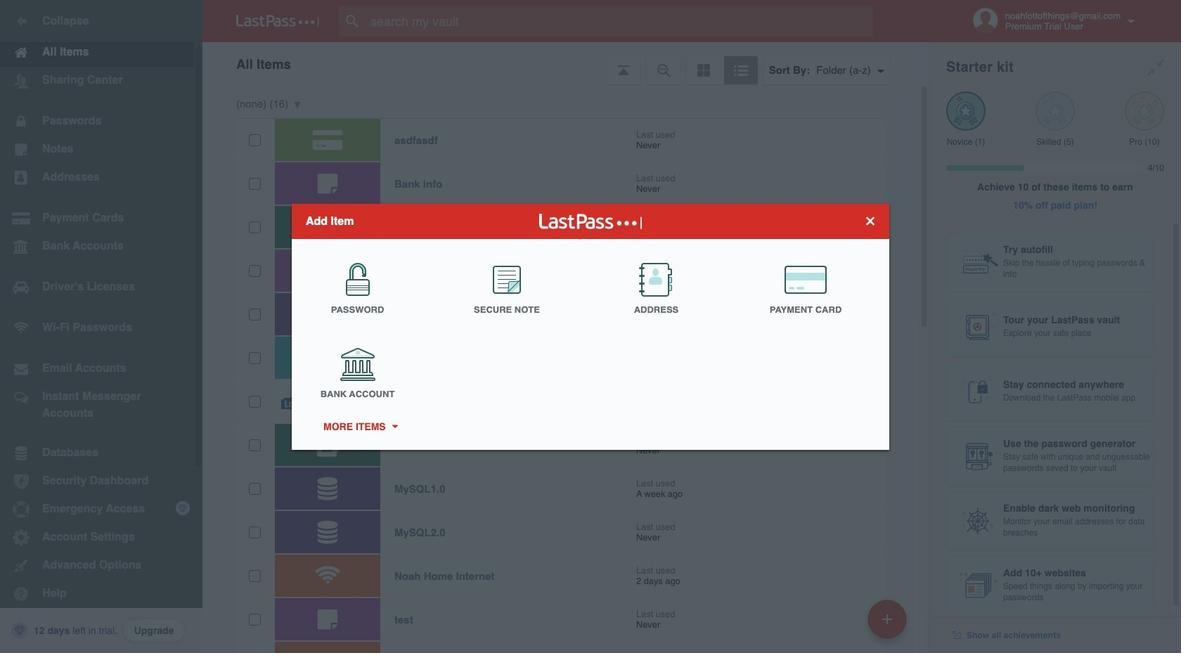 Task type: locate. For each thing, give the bounding box(es) containing it.
Search search field
[[339, 6, 901, 37]]

caret right image
[[390, 425, 400, 428]]

dialog
[[292, 204, 890, 450]]

lastpass image
[[236, 15, 319, 27]]

new item navigation
[[863, 596, 916, 654]]



Task type: vqa. For each thing, say whether or not it's contained in the screenshot.
text box
no



Task type: describe. For each thing, give the bounding box(es) containing it.
main navigation navigation
[[0, 0, 203, 654]]

search my vault text field
[[339, 6, 901, 37]]

new item image
[[883, 615, 893, 624]]

vault options navigation
[[203, 42, 930, 84]]



